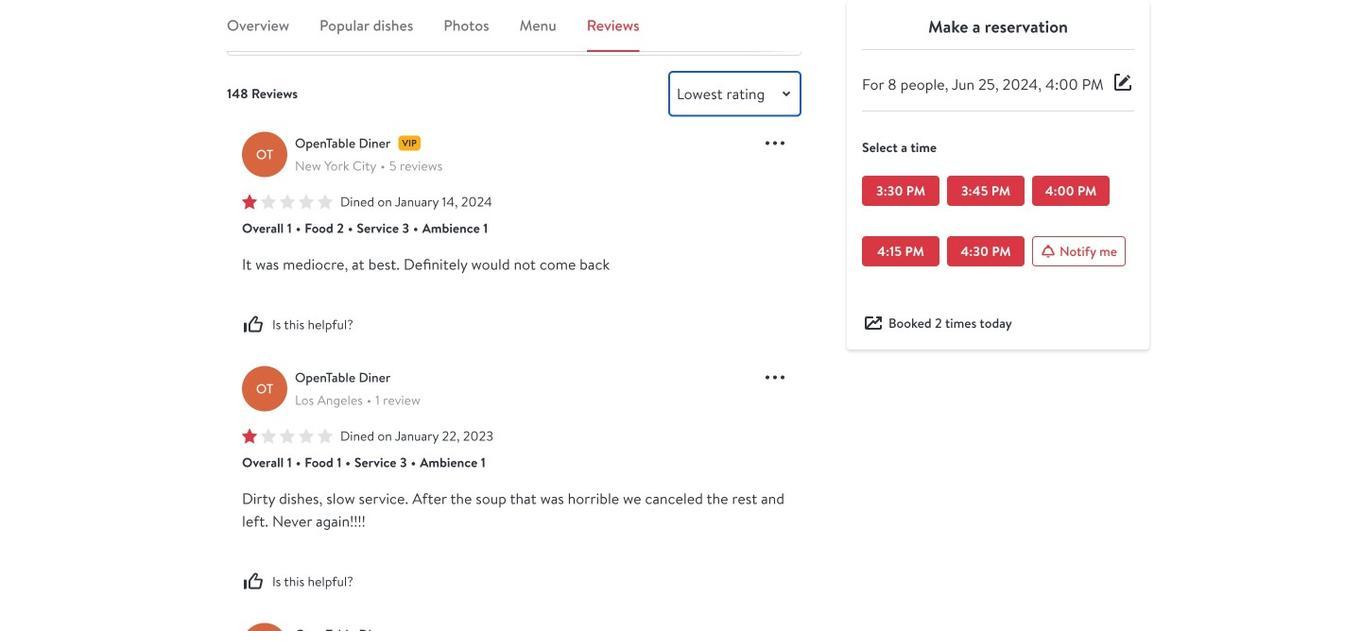 Task type: locate. For each thing, give the bounding box(es) containing it.
2 1 star image from the top
[[242, 429, 333, 444]]

2 avatar photo for opentable diner image from the top
[[242, 366, 287, 412]]

1 vertical spatial avatar photo for opentable diner image
[[242, 366, 287, 412]]

1 avatar photo for opentable diner image from the top
[[242, 132, 287, 177]]

1 star image for first avatar photo for opentable diner
[[242, 194, 333, 209]]

2 vertical spatial avatar photo for opentable diner image
[[242, 623, 287, 632]]

3 avatar photo for opentable diner image from the top
[[242, 623, 287, 632]]

0 vertical spatial 1 star image
[[242, 194, 333, 209]]

1 1 star image from the top
[[242, 194, 333, 209]]

reviews list element
[[227, 117, 802, 632]]

avatar photo for opentable diner image
[[242, 132, 287, 177], [242, 366, 287, 412], [242, 623, 287, 632]]

0 vertical spatial avatar photo for opentable diner image
[[242, 132, 287, 177]]

1 vertical spatial 1 star image
[[242, 429, 333, 444]]

1 star image
[[242, 194, 333, 209], [242, 429, 333, 444]]

tab list
[[227, 14, 802, 52]]



Task type: vqa. For each thing, say whether or not it's contained in the screenshot.
Please Input A Location, Restaurant Or Cuisine "field"
no



Task type: describe. For each thing, give the bounding box(es) containing it.
1 star image for 2nd avatar photo for opentable diner from the bottom
[[242, 429, 333, 444]]

Search all reviews search field
[[227, 10, 802, 56]]



